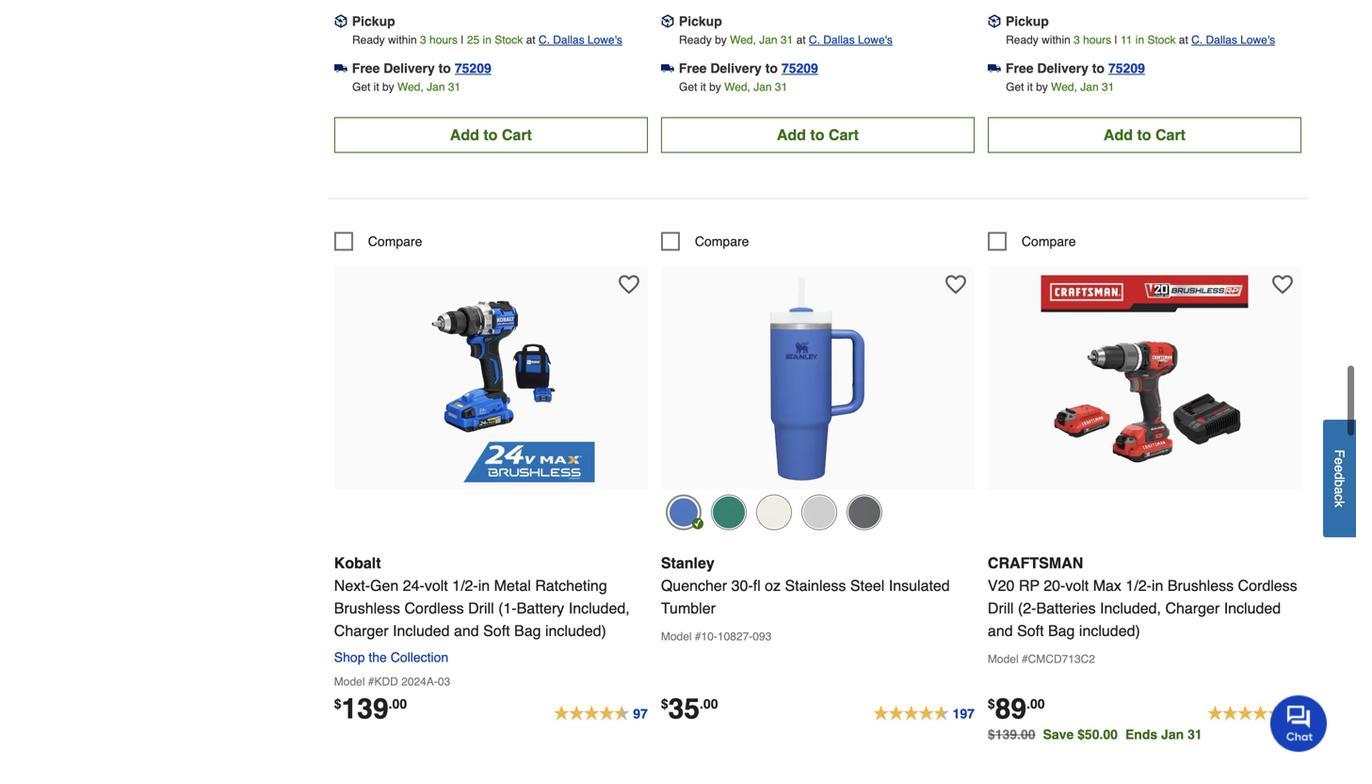 Task type: vqa. For each thing, say whether or not it's contained in the screenshot.
SAVINGS SAVE $23.99 element
no



Task type: locate. For each thing, give the bounding box(es) containing it.
31 for ready within 3 hours | 11 in stock at c. dallas lowe's
[[1102, 80, 1114, 94]]

volt
[[425, 577, 448, 595], [1065, 577, 1089, 595]]

97 button
[[554, 696, 648, 723]]

1 add to cart button from the left
[[334, 117, 648, 153]]

ready by wed, jan 31 at c. dallas lowe's
[[679, 33, 893, 47]]

(2-
[[1018, 600, 1036, 617]]

1 horizontal spatial cordless
[[1238, 577, 1297, 595]]

it
[[374, 80, 379, 94], [700, 80, 706, 94], [1027, 80, 1033, 94]]

model down the tumbler
[[661, 630, 692, 644]]

3 lowe's from the left
[[1240, 33, 1275, 47]]

0 horizontal spatial included,
[[569, 600, 630, 617]]

1 horizontal spatial |
[[1115, 33, 1118, 47]]

2 volt from the left
[[1065, 577, 1089, 595]]

2 horizontal spatial get it by wed, jan 31
[[1006, 80, 1114, 94]]

1 c. from the left
[[539, 33, 550, 47]]

bag down batteries
[[1048, 622, 1075, 640]]

pickup image for ready by wed, jan 31 at c. dallas lowe's
[[661, 15, 674, 28]]

2 c. from the left
[[809, 33, 820, 47]]

save
[[1043, 727, 1074, 742]]

31
[[781, 33, 793, 47], [448, 80, 461, 94], [775, 80, 788, 94], [1102, 80, 1114, 94], [1188, 727, 1202, 742]]

0 horizontal spatial it
[[374, 80, 379, 94]]

3 compare from the left
[[1022, 234, 1076, 249]]

1 vertical spatial cordless
[[404, 600, 464, 617]]

2 horizontal spatial ready
[[1006, 33, 1039, 47]]

in inside craftsman v20 rp 20-volt max 1/2-in brushless cordless drill (2-batteries included, charger included and soft bag included)
[[1152, 577, 1163, 595]]

1 dallas from the left
[[553, 33, 584, 47]]

steel
[[850, 577, 885, 595]]

31 for ready by wed, jan 31 at c. dallas lowe's
[[775, 80, 788, 94]]

truck filled image
[[334, 62, 347, 75], [661, 62, 674, 75], [988, 62, 1001, 75]]

1 ready from the left
[[352, 33, 385, 47]]

cart for 2nd add to cart button
[[829, 126, 859, 144]]

within left 11
[[1042, 33, 1071, 47]]

1/2- inside kobalt next-gen 24-volt 1/2-in metal ratcheting brushless cordless drill (1-battery included, charger included and soft bag included)
[[452, 577, 478, 595]]

0 vertical spatial #
[[695, 630, 701, 644]]

1 horizontal spatial 75209
[[782, 61, 818, 76]]

1 horizontal spatial included
[[1224, 600, 1281, 617]]

ends
[[1125, 727, 1158, 742]]

1/2- inside craftsman v20 rp 20-volt max 1/2-in brushless cordless drill (2-batteries included, charger included and soft bag included)
[[1126, 577, 1152, 595]]

75209 button down 11
[[1108, 59, 1145, 78]]

3 it from the left
[[1027, 80, 1033, 94]]

2 hours from the left
[[1083, 33, 1111, 47]]

2 get from the left
[[679, 80, 697, 94]]

1 horizontal spatial hours
[[1083, 33, 1111, 47]]

lowe's for ready within 3 hours | 11 in stock at c. dallas lowe's
[[1240, 33, 1275, 47]]

charger inside kobalt next-gen 24-volt 1/2-in metal ratcheting brushless cordless drill (1-battery included, charger included and soft bag included)
[[334, 622, 389, 640]]

within left the 25 on the top of the page
[[388, 33, 417, 47]]

3 pickup from the left
[[1006, 14, 1049, 29]]

10827-
[[718, 630, 753, 644]]

2 included) from the left
[[1079, 622, 1140, 640]]

1 pickup image from the left
[[661, 15, 674, 28]]

charger inside craftsman v20 rp 20-volt max 1/2-in brushless cordless drill (2-batteries included, charger included and soft bag included)
[[1165, 600, 1220, 617]]

0 horizontal spatial and
[[454, 622, 479, 640]]

.00
[[389, 697, 407, 712], [700, 697, 718, 712], [1027, 697, 1045, 712]]

fl
[[753, 577, 761, 595]]

e
[[1332, 458, 1347, 465], [1332, 465, 1347, 473]]

free for ready by wed, jan 31 at c. dallas lowe's
[[679, 61, 707, 76]]

1 vertical spatial brushless
[[334, 600, 400, 617]]

free delivery to 75209 down ready by wed, jan 31 at c. dallas lowe's
[[679, 61, 818, 76]]

1 drill from the left
[[468, 600, 494, 617]]

kobalt next-gen 24-volt 1/2-in metal ratcheting brushless cordless drill (1-battery included, charger included and soft bag included)
[[334, 555, 630, 640]]

75209 down the 25 on the top of the page
[[455, 61, 491, 76]]

| left 11
[[1115, 33, 1118, 47]]

75209 button down the 25 on the top of the page
[[455, 59, 491, 78]]

0 horizontal spatial within
[[388, 33, 417, 47]]

2 1/2- from the left
[[1126, 577, 1152, 595]]

2 truck filled image from the left
[[661, 62, 674, 75]]

1 horizontal spatial add to cart
[[777, 126, 859, 144]]

chat invite button image
[[1270, 695, 1328, 752]]

delivery down the ready within 3 hours | 25 in stock at c. dallas lowe's
[[384, 61, 435, 76]]

2 ready from the left
[[679, 33, 712, 47]]

1 horizontal spatial model
[[661, 630, 692, 644]]

2 horizontal spatial get
[[1006, 80, 1024, 94]]

0 horizontal spatial bag
[[514, 622, 541, 640]]

pickup image
[[334, 15, 347, 28]]

actual price $89.00 element
[[988, 693, 1045, 726]]

soft
[[483, 622, 510, 640], [1017, 622, 1044, 640]]

0 vertical spatial model
[[661, 630, 692, 644]]

included,
[[569, 600, 630, 617], [1100, 600, 1161, 617]]

3 75209 button from the left
[[1108, 59, 1145, 78]]

1 horizontal spatial drill
[[988, 600, 1014, 617]]

75209 button down ready by wed, jan 31 at c. dallas lowe's
[[782, 59, 818, 78]]

max
[[1093, 577, 1122, 595]]

0 horizontal spatial included
[[393, 622, 450, 640]]

add
[[450, 126, 479, 144], [777, 126, 806, 144], [1104, 126, 1133, 144]]

compare inside 5013090757 element
[[1022, 234, 1076, 249]]

2 compare from the left
[[695, 234, 749, 249]]

iris image
[[666, 495, 701, 531]]

.00 inside $ 35 .00
[[700, 697, 718, 712]]

1 horizontal spatial 1/2-
[[1126, 577, 1152, 595]]

e up d
[[1332, 458, 1347, 465]]

$ down shop
[[334, 697, 341, 712]]

soft down (2-
[[1017, 622, 1044, 640]]

add to cart
[[450, 126, 532, 144], [777, 126, 859, 144], [1104, 126, 1186, 144]]

rp
[[1019, 577, 1040, 595]]

it for ready by wed, jan 31 at c. dallas lowe's
[[700, 80, 706, 94]]

1 soft from the left
[[483, 622, 510, 640]]

1/2-
[[452, 577, 478, 595], [1126, 577, 1152, 595]]

1 vertical spatial model
[[988, 653, 1019, 666]]

1 lowe's from the left
[[588, 33, 622, 47]]

2 horizontal spatial 75209 button
[[1108, 59, 1145, 78]]

1 | from the left
[[461, 33, 464, 47]]

2 horizontal spatial dallas
[[1206, 33, 1237, 47]]

2 e from the top
[[1332, 465, 1347, 473]]

1 horizontal spatial add to cart button
[[661, 117, 975, 153]]

get it by wed, jan 31
[[352, 80, 461, 94], [679, 80, 788, 94], [1006, 80, 1114, 94]]

0 horizontal spatial add to cart button
[[334, 117, 648, 153]]

dallas
[[553, 33, 584, 47], [823, 33, 855, 47], [1206, 33, 1237, 47]]

1 75209 button from the left
[[455, 59, 491, 78]]

0 horizontal spatial pickup
[[352, 14, 395, 29]]

3 get it by wed, jan 31 from the left
[[1006, 80, 1114, 94]]

jan
[[759, 33, 777, 47], [427, 80, 445, 94], [754, 80, 772, 94], [1080, 80, 1099, 94], [1161, 727, 1184, 742]]

jan for ready within 3 hours | 11 in stock at c. dallas lowe's
[[1080, 80, 1099, 94]]

1 horizontal spatial free
[[679, 61, 707, 76]]

1 .00 from the left
[[389, 697, 407, 712]]

soft inside kobalt next-gen 24-volt 1/2-in metal ratcheting brushless cordless drill (1-battery included, charger included and soft bag included)
[[483, 622, 510, 640]]

# down the tumbler
[[695, 630, 701, 644]]

ready within 3 hours | 25 in stock at c. dallas lowe's
[[352, 33, 622, 47]]

2 delivery from the left
[[710, 61, 762, 76]]

0 horizontal spatial at
[[526, 33, 535, 47]]

0 horizontal spatial 3
[[420, 33, 426, 47]]

3 delivery from the left
[[1037, 61, 1089, 76]]

1 included, from the left
[[569, 600, 630, 617]]

stainless
[[785, 577, 846, 595]]

75209 down 11
[[1108, 61, 1145, 76]]

1 $ from the left
[[334, 697, 341, 712]]

cart
[[502, 126, 532, 144], [829, 126, 859, 144], [1156, 126, 1186, 144]]

0 horizontal spatial #
[[368, 676, 374, 689]]

2 heart outline image from the left
[[945, 274, 966, 295]]

c. dallas lowe's button
[[539, 31, 622, 49], [809, 31, 893, 49], [1191, 31, 1275, 49]]

$139.00
[[988, 727, 1035, 742]]

2 horizontal spatial add to cart
[[1104, 126, 1186, 144]]

wed,
[[730, 33, 756, 47], [397, 80, 424, 94], [724, 80, 750, 94], [1051, 80, 1077, 94]]

brushless inside kobalt next-gen 24-volt 1/2-in metal ratcheting brushless cordless drill (1-battery included, charger included and soft bag included)
[[334, 600, 400, 617]]

1 truck filled image from the left
[[334, 62, 347, 75]]

1 compare from the left
[[368, 234, 422, 249]]

free delivery to 75209 down 11
[[1006, 61, 1145, 76]]

3 at from the left
[[1179, 33, 1188, 47]]

.00 inside $ 89 .00
[[1027, 697, 1045, 712]]

2 75209 from the left
[[782, 61, 818, 76]]

1 75209 from the left
[[455, 61, 491, 76]]

pickup image
[[661, 15, 674, 28], [988, 15, 1001, 28]]

ratcheting
[[535, 577, 607, 595]]

1 free delivery to 75209 from the left
[[352, 61, 491, 76]]

2 c. dallas lowe's button from the left
[[809, 31, 893, 49]]

included, inside craftsman v20 rp 20-volt max 1/2-in brushless cordless drill (2-batteries included, charger included and soft bag included)
[[1100, 600, 1161, 617]]

| left the 25 on the top of the page
[[461, 33, 464, 47]]

2 horizontal spatial free
[[1006, 61, 1034, 76]]

included
[[1224, 600, 1281, 617], [393, 622, 450, 640]]

ready for ready within 3 hours | 11 in stock at c. dallas lowe's
[[1006, 33, 1039, 47]]

1 horizontal spatial included,
[[1100, 600, 1161, 617]]

.00 down 10-
[[700, 697, 718, 712]]

1 vertical spatial charger
[[334, 622, 389, 640]]

in for 11
[[1136, 33, 1144, 47]]

it for ready within 3 hours | 11 in stock at c. dallas lowe's
[[1027, 80, 1033, 94]]

brushless right max on the bottom right of page
[[1168, 577, 1234, 595]]

2 horizontal spatial cart
[[1156, 126, 1186, 144]]

c.
[[539, 33, 550, 47], [809, 33, 820, 47], [1191, 33, 1203, 47]]

in for 1/2-
[[478, 577, 490, 595]]

brushless down the next-
[[334, 600, 400, 617]]

1/2- left metal
[[452, 577, 478, 595]]

3 left the 25 on the top of the page
[[420, 33, 426, 47]]

1 horizontal spatial 3
[[1074, 33, 1080, 47]]

get it by wed, jan 31 for ready within 3 hours | 25 in stock at c. dallas lowe's
[[352, 80, 461, 94]]

hours for 25
[[429, 33, 458, 47]]

1 and from the left
[[454, 622, 479, 640]]

savings save $50.00 element
[[1043, 727, 1210, 742]]

get it by wed, jan 31 down ready within 3 hours | 11 in stock at c. dallas lowe's
[[1006, 80, 1114, 94]]

3 ready from the left
[[1006, 33, 1039, 47]]

5014967349 element
[[661, 232, 749, 251]]

0 vertical spatial brushless
[[1168, 577, 1234, 595]]

2 horizontal spatial compare
[[1022, 234, 1076, 249]]

2 included, from the left
[[1100, 600, 1161, 617]]

c. for ready within 3 hours | 11 in stock at c. dallas lowe's
[[1191, 33, 1203, 47]]

2 horizontal spatial pickup
[[1006, 14, 1049, 29]]

2 it from the left
[[700, 80, 706, 94]]

bag
[[514, 622, 541, 640], [1048, 622, 1075, 640]]

89
[[995, 693, 1027, 726]]

2 and from the left
[[988, 622, 1013, 640]]

1 horizontal spatial stock
[[1147, 33, 1176, 47]]

0 horizontal spatial pickup image
[[661, 15, 674, 28]]

1 c. dallas lowe's button from the left
[[539, 31, 622, 49]]

soft down (1-
[[483, 622, 510, 640]]

2 pickup from the left
[[679, 14, 722, 29]]

1 volt from the left
[[425, 577, 448, 595]]

# for stanley quencher 30-fl oz stainless steel insulated tumbler
[[695, 630, 701, 644]]

75209
[[455, 61, 491, 76], [782, 61, 818, 76], [1108, 61, 1145, 76]]

free delivery to 75209
[[352, 61, 491, 76], [679, 61, 818, 76], [1006, 61, 1145, 76]]

2 stock from the left
[[1147, 33, 1176, 47]]

.00 down model # kdd 2024a-03
[[389, 697, 407, 712]]

included, inside kobalt next-gen 24-volt 1/2-in metal ratcheting brushless cordless drill (1-battery included, charger included and soft bag included)
[[569, 600, 630, 617]]

0 horizontal spatial ready
[[352, 33, 385, 47]]

2 pickup image from the left
[[988, 15, 1001, 28]]

free delivery to 75209 down the 25 on the top of the page
[[352, 61, 491, 76]]

shop
[[334, 650, 365, 665]]

v20
[[988, 577, 1015, 595]]

3 c. dallas lowe's button from the left
[[1191, 31, 1275, 49]]

model up 89
[[988, 653, 1019, 666]]

1 e from the top
[[1332, 458, 1347, 465]]

1 horizontal spatial bag
[[1048, 622, 1075, 640]]

hours
[[429, 33, 458, 47], [1083, 33, 1111, 47]]

1 horizontal spatial delivery
[[710, 61, 762, 76]]

brushless
[[1168, 577, 1234, 595], [334, 600, 400, 617]]

03
[[438, 676, 450, 689]]

2 horizontal spatial lowe's
[[1240, 33, 1275, 47]]

0 horizontal spatial c. dallas lowe's button
[[539, 31, 622, 49]]

1 pickup from the left
[[352, 14, 395, 29]]

f
[[1332, 450, 1347, 458]]

1 horizontal spatial c. dallas lowe's button
[[809, 31, 893, 49]]

#
[[695, 630, 701, 644], [1022, 653, 1028, 666], [368, 676, 374, 689]]

included, down ratcheting
[[569, 600, 630, 617]]

75209 down ready by wed, jan 31 at c. dallas lowe's
[[782, 61, 818, 76]]

3 75209 from the left
[[1108, 61, 1145, 76]]

free for ready within 3 hours | 11 in stock at c. dallas lowe's
[[1006, 61, 1034, 76]]

0 horizontal spatial lowe's
[[588, 33, 622, 47]]

included) down battery
[[545, 622, 606, 640]]

2 | from the left
[[1115, 33, 1118, 47]]

1 horizontal spatial brushless
[[1168, 577, 1234, 595]]

0 horizontal spatial add
[[450, 126, 479, 144]]

# up $ 89 .00
[[1022, 653, 1028, 666]]

1 hours from the left
[[429, 33, 458, 47]]

delivery down ready within 3 hours | 11 in stock at c. dallas lowe's
[[1037, 61, 1089, 76]]

1 1/2- from the left
[[452, 577, 478, 595]]

get it by wed, jan 31 down the ready within 3 hours | 25 in stock at c. dallas lowe's
[[352, 80, 461, 94]]

$ inside $ 89 .00
[[988, 697, 995, 712]]

3 free from the left
[[1006, 61, 1034, 76]]

1 get from the left
[[352, 80, 370, 94]]

0 horizontal spatial brushless
[[334, 600, 400, 617]]

# down the
[[368, 676, 374, 689]]

1 horizontal spatial and
[[988, 622, 1013, 640]]

bag down battery
[[514, 622, 541, 640]]

2 drill from the left
[[988, 600, 1014, 617]]

pickup
[[352, 14, 395, 29], [679, 14, 722, 29], [1006, 14, 1049, 29]]

1 included) from the left
[[545, 622, 606, 640]]

2 .00 from the left
[[700, 697, 718, 712]]

1 horizontal spatial it
[[700, 80, 706, 94]]

truck filled image for ready by wed, jan 31 at c. dallas lowe's
[[661, 62, 674, 75]]

delivery for ready by wed, jan 31 at c. dallas lowe's
[[710, 61, 762, 76]]

add to cart button
[[334, 117, 648, 153], [661, 117, 975, 153], [988, 117, 1302, 153]]

$ right 197
[[988, 697, 995, 712]]

2 horizontal spatial c.
[[1191, 33, 1203, 47]]

2 horizontal spatial 75209
[[1108, 61, 1145, 76]]

$ inside $ 139 .00
[[334, 697, 341, 712]]

1 horizontal spatial soft
[[1017, 622, 1044, 640]]

drill inside kobalt next-gen 24-volt 1/2-in metal ratcheting brushless cordless drill (1-battery included, charger included and soft bag included)
[[468, 600, 494, 617]]

1 horizontal spatial truck filled image
[[661, 62, 674, 75]]

1 vertical spatial #
[[1022, 653, 1028, 666]]

0 horizontal spatial .00
[[389, 697, 407, 712]]

1 horizontal spatial lowe's
[[858, 33, 893, 47]]

within
[[388, 33, 417, 47], [1042, 33, 1071, 47]]

0 horizontal spatial volt
[[425, 577, 448, 595]]

0 horizontal spatial free delivery to 75209
[[352, 61, 491, 76]]

2 horizontal spatial model
[[988, 653, 1019, 666]]

craftsman cmcd713c2 v20 rp 20-volt max 1/2-in brushless cordless drill (2-batteries included, charger included and soft bag included) image
[[1041, 275, 1248, 483]]

c
[[1332, 495, 1347, 501]]

75209 for 11
[[1108, 61, 1145, 76]]

2 soft from the left
[[1017, 622, 1044, 640]]

3 truck filled image from the left
[[988, 62, 1001, 75]]

0 vertical spatial included
[[1224, 600, 1281, 617]]

compare for 5013207487 element in the top left of the page
[[368, 234, 422, 249]]

drill down v20
[[988, 600, 1014, 617]]

1 vertical spatial included
[[393, 622, 450, 640]]

volt up batteries
[[1065, 577, 1089, 595]]

# for craftsman v20 rp 20-volt max 1/2-in brushless cordless drill (2-batteries included, charger included and soft bag included)
[[1022, 653, 1028, 666]]

hours left 11
[[1083, 33, 1111, 47]]

jan for ready within 3 hours | 25 in stock at c. dallas lowe's
[[427, 80, 445, 94]]

2 bag from the left
[[1048, 622, 1075, 640]]

2 cart from the left
[[829, 126, 859, 144]]

in right the 25 on the top of the page
[[483, 33, 491, 47]]

2 horizontal spatial add to cart button
[[988, 117, 1302, 153]]

.00 for 89
[[1027, 697, 1045, 712]]

volt right gen
[[425, 577, 448, 595]]

2 add to cart from the left
[[777, 126, 859, 144]]

wed, for ready within 3 hours | 11 in stock at c. dallas lowe's
[[1051, 80, 1077, 94]]

1 horizontal spatial pickup image
[[988, 15, 1001, 28]]

in left metal
[[478, 577, 490, 595]]

3 dallas from the left
[[1206, 33, 1237, 47]]

30-
[[731, 577, 753, 595]]

1 horizontal spatial get
[[679, 80, 697, 94]]

hours for 11
[[1083, 33, 1111, 47]]

0 horizontal spatial |
[[461, 33, 464, 47]]

2 vertical spatial model
[[334, 676, 365, 689]]

1 horizontal spatial included)
[[1079, 622, 1140, 640]]

2 horizontal spatial truck filled image
[[988, 62, 1001, 75]]

free delivery to 75209 for 25
[[352, 61, 491, 76]]

1 horizontal spatial within
[[1042, 33, 1071, 47]]

in right 11
[[1136, 33, 1144, 47]]

0 horizontal spatial c.
[[539, 33, 550, 47]]

1 it from the left
[[374, 80, 379, 94]]

0 horizontal spatial stock
[[495, 33, 523, 47]]

0 horizontal spatial 75209 button
[[455, 59, 491, 78]]

3 get from the left
[[1006, 80, 1024, 94]]

free
[[352, 61, 380, 76], [679, 61, 707, 76], [1006, 61, 1034, 76]]

35
[[668, 693, 700, 726]]

1 horizontal spatial pickup
[[679, 14, 722, 29]]

cart for first add to cart button from the right
[[1156, 126, 1186, 144]]

0 horizontal spatial free
[[352, 61, 380, 76]]

3 c. from the left
[[1191, 33, 1203, 47]]

c. dallas lowe's button for ready within 3 hours | 25 in stock at c. dallas lowe's
[[539, 31, 622, 49]]

1 horizontal spatial .00
[[700, 697, 718, 712]]

2 add to cart button from the left
[[661, 117, 975, 153]]

1 delivery from the left
[[384, 61, 435, 76]]

3 add to cart from the left
[[1104, 126, 1186, 144]]

included) down max on the bottom right of page
[[1079, 622, 1140, 640]]

included, down max on the bottom right of page
[[1100, 600, 1161, 617]]

2 horizontal spatial heart outline image
[[1272, 274, 1293, 295]]

2 within from the left
[[1042, 33, 1071, 47]]

1 stock from the left
[[495, 33, 523, 47]]

f e e d b a c k
[[1332, 450, 1347, 508]]

get it by wed, jan 31 down ready by wed, jan 31 at c. dallas lowe's
[[679, 80, 788, 94]]

within for ready within 3 hours | 25 in stock at c. dallas lowe's
[[388, 33, 417, 47]]

delivery for ready within 3 hours | 25 in stock at c. dallas lowe's
[[384, 61, 435, 76]]

lowe's for ready within 3 hours | 25 in stock at c. dallas lowe's
[[588, 33, 622, 47]]

get it by wed, jan 31 for ready by wed, jan 31 at c. dallas lowe's
[[679, 80, 788, 94]]

2 free from the left
[[679, 61, 707, 76]]

3 .00 from the left
[[1027, 697, 1045, 712]]

cmcd713c2
[[1028, 653, 1095, 666]]

2 horizontal spatial delivery
[[1037, 61, 1089, 76]]

1 heart outline image from the left
[[619, 274, 639, 295]]

cordless
[[1238, 577, 1297, 595], [404, 600, 464, 617]]

in inside kobalt next-gen 24-volt 1/2-in metal ratcheting brushless cordless drill (1-battery included, charger included and soft bag included)
[[478, 577, 490, 595]]

f e e d b a c k button
[[1323, 420, 1356, 538]]

truck filled image for ready within 3 hours | 25 in stock at c. dallas lowe's
[[334, 62, 347, 75]]

pickup image for ready within 3 hours | 11 in stock at c. dallas lowe's
[[988, 15, 1001, 28]]

1 bag from the left
[[514, 622, 541, 640]]

model down shop
[[334, 676, 365, 689]]

2 3 from the left
[[1074, 33, 1080, 47]]

| for 11
[[1115, 33, 1118, 47]]

compare inside 5013207487 element
[[368, 234, 422, 249]]

compare inside 5014967349 element
[[695, 234, 749, 249]]

in right max on the bottom right of page
[[1152, 577, 1163, 595]]

197 button
[[874, 696, 975, 723]]

75209 button
[[455, 59, 491, 78], [782, 59, 818, 78], [1108, 59, 1145, 78]]

soft inside craftsman v20 rp 20-volt max 1/2-in brushless cordless drill (2-batteries included, charger included and soft bag included)
[[1017, 622, 1044, 640]]

0 horizontal spatial 75209
[[455, 61, 491, 76]]

1 3 from the left
[[420, 33, 426, 47]]

pickup for ready within 3 hours | 25 in stock at c. dallas lowe's
[[352, 14, 395, 29]]

included inside kobalt next-gen 24-volt 1/2-in metal ratcheting brushless cordless drill (1-battery included, charger included and soft bag included)
[[393, 622, 450, 640]]

3 add to cart button from the left
[[988, 117, 1302, 153]]

stock
[[495, 33, 523, 47], [1147, 33, 1176, 47]]

3 left 11
[[1074, 33, 1080, 47]]

1 free from the left
[[352, 61, 380, 76]]

0 vertical spatial charger
[[1165, 600, 1220, 617]]

0 horizontal spatial model
[[334, 676, 365, 689]]

stock right the 25 on the top of the page
[[495, 33, 523, 47]]

volt inside kobalt next-gen 24-volt 1/2-in metal ratcheting brushless cordless drill (1-battery included, charger included and soft bag included)
[[425, 577, 448, 595]]

stock right 11
[[1147, 33, 1176, 47]]

brushless inside craftsman v20 rp 20-volt max 1/2-in brushless cordless drill (2-batteries included, charger included and soft bag included)
[[1168, 577, 1234, 595]]

$
[[334, 697, 341, 712], [661, 697, 668, 712], [988, 697, 995, 712]]

2 horizontal spatial free delivery to 75209
[[1006, 61, 1145, 76]]

$ inside $ 35 .00
[[661, 697, 668, 712]]

hours left the 25 on the top of the page
[[429, 33, 458, 47]]

volt inside craftsman v20 rp 20-volt max 1/2-in brushless cordless drill (2-batteries included, charger included and soft bag included)
[[1065, 577, 1089, 595]]

actual price $139.00 element
[[334, 693, 407, 726]]

0 horizontal spatial $
[[334, 697, 341, 712]]

0 horizontal spatial charger
[[334, 622, 389, 640]]

0 vertical spatial cordless
[[1238, 577, 1297, 595]]

ready
[[352, 33, 385, 47], [679, 33, 712, 47], [1006, 33, 1039, 47]]

3
[[420, 33, 426, 47], [1074, 33, 1080, 47]]

1 horizontal spatial 75209 button
[[782, 59, 818, 78]]

2 free delivery to 75209 from the left
[[679, 61, 818, 76]]

compare
[[368, 234, 422, 249], [695, 234, 749, 249], [1022, 234, 1076, 249]]

to
[[439, 61, 451, 76], [765, 61, 778, 76], [1092, 61, 1105, 76], [483, 126, 498, 144], [810, 126, 824, 144], [1137, 126, 1151, 144]]

0 horizontal spatial included)
[[545, 622, 606, 640]]

0 horizontal spatial add to cart
[[450, 126, 532, 144]]

3 free delivery to 75209 from the left
[[1006, 61, 1145, 76]]

1 get it by wed, jan 31 from the left
[[352, 80, 461, 94]]

pickup for ready by wed, jan 31 at c. dallas lowe's
[[679, 14, 722, 29]]

0 horizontal spatial dallas
[[553, 33, 584, 47]]

1 horizontal spatial charger
[[1165, 600, 1220, 617]]

model
[[661, 630, 692, 644], [988, 653, 1019, 666], [334, 676, 365, 689]]

metal
[[494, 577, 531, 595]]

.00 inside $ 139 .00
[[389, 697, 407, 712]]

2 get it by wed, jan 31 from the left
[[679, 80, 788, 94]]

1 horizontal spatial add
[[777, 126, 806, 144]]

.00 up was price $139.00 element
[[1027, 697, 1045, 712]]

2 horizontal spatial .00
[[1027, 697, 1045, 712]]

1/2- right max on the bottom right of page
[[1126, 577, 1152, 595]]

e up b
[[1332, 465, 1347, 473]]

heart outline image
[[619, 274, 639, 295], [945, 274, 966, 295], [1272, 274, 1293, 295]]

drill left (1-
[[468, 600, 494, 617]]

97
[[633, 707, 648, 722]]

delivery down ready by wed, jan 31 at c. dallas lowe's
[[710, 61, 762, 76]]

1 add from the left
[[450, 126, 479, 144]]

197
[[953, 707, 975, 722]]

and
[[454, 622, 479, 640], [988, 622, 1013, 640]]

ready within 3 hours | 11 in stock at c. dallas lowe's
[[1006, 33, 1275, 47]]

0 horizontal spatial 1/2-
[[452, 577, 478, 595]]

2 horizontal spatial add
[[1104, 126, 1133, 144]]

ready for ready within 3 hours | 25 in stock at c. dallas lowe's
[[352, 33, 385, 47]]

1 within from the left
[[388, 33, 417, 47]]

3 $ from the left
[[988, 697, 995, 712]]

at
[[526, 33, 535, 47], [796, 33, 806, 47], [1179, 33, 1188, 47]]

2 $ from the left
[[661, 697, 668, 712]]

collection
[[391, 650, 448, 665]]

2 75209 button from the left
[[782, 59, 818, 78]]

5013090757 element
[[988, 232, 1076, 251]]

1 at from the left
[[526, 33, 535, 47]]

$ right 97
[[661, 697, 668, 712]]

$ 35 .00
[[661, 693, 718, 726]]

tumbler
[[661, 600, 716, 617]]



Task type: describe. For each thing, give the bounding box(es) containing it.
compare for 5013090757 element
[[1022, 234, 1076, 249]]

bag inside craftsman v20 rp 20-volt max 1/2-in brushless cordless drill (2-batteries included, charger included and soft bag included)
[[1048, 622, 1075, 640]]

cart for 3rd add to cart button from the right
[[502, 126, 532, 144]]

jan for ready by wed, jan 31 at c. dallas lowe's
[[754, 80, 772, 94]]

3 add from the left
[[1104, 126, 1133, 144]]

get for ready by wed, jan 31 at c. dallas lowe's
[[679, 80, 697, 94]]

3 for 11
[[1074, 33, 1080, 47]]

75209 button for 25
[[455, 59, 491, 78]]

insulated
[[889, 577, 950, 595]]

dallas for ready within 3 hours | 11 in stock at c. dallas lowe's
[[1206, 33, 1237, 47]]

$139.00 save $50.00 ends jan 31
[[988, 727, 1202, 742]]

model for v20 rp 20-volt max 1/2-in brushless cordless drill (2-batteries included, charger included and soft bag included)
[[988, 653, 1019, 666]]

stanley quencher 30-fl oz stainless steel insulated tumbler
[[661, 555, 950, 617]]

$ for 139
[[334, 697, 341, 712]]

batteries
[[1036, 600, 1096, 617]]

pickup for ready within 3 hours | 11 in stock at c. dallas lowe's
[[1006, 14, 1049, 29]]

get for ready within 3 hours | 25 in stock at c. dallas lowe's
[[352, 80, 370, 94]]

model # 10-10827-093
[[661, 630, 772, 644]]

craftsman v20 rp 20-volt max 1/2-in brushless cordless drill (2-batteries included, charger included and soft bag included)
[[988, 555, 1297, 640]]

cordless inside kobalt next-gen 24-volt 1/2-in metal ratcheting brushless cordless drill (1-battery included, charger included and soft bag included)
[[404, 600, 464, 617]]

model for quencher 30-fl oz stainless steel insulated tumbler
[[661, 630, 692, 644]]

.00 for 35
[[700, 697, 718, 712]]

1 add to cart from the left
[[450, 126, 532, 144]]

$ for 89
[[988, 697, 995, 712]]

free delivery to 75209 for 11
[[1006, 61, 1145, 76]]

get it by wed, jan 31 for ready within 3 hours | 11 in stock at c. dallas lowe's
[[1006, 80, 1114, 94]]

093
[[753, 630, 772, 644]]

2 lowe's from the left
[[858, 33, 893, 47]]

battery
[[517, 600, 564, 617]]

next-
[[334, 577, 370, 595]]

c. dallas lowe's button for ready within 3 hours | 11 in stock at c. dallas lowe's
[[1191, 31, 1275, 49]]

31 for ready within 3 hours | 25 in stock at c. dallas lowe's
[[448, 80, 461, 94]]

75209 for at
[[782, 61, 818, 76]]

$ for 35
[[661, 697, 668, 712]]

10-
[[701, 630, 718, 644]]

d
[[1332, 473, 1347, 480]]

at for ready within 3 hours | 25 in stock at c. dallas lowe's
[[526, 33, 535, 47]]

66
[[1287, 707, 1302, 722]]

20-
[[1044, 577, 1065, 595]]

fog image
[[801, 495, 837, 531]]

a
[[1332, 487, 1347, 495]]

and inside craftsman v20 rp 20-volt max 1/2-in brushless cordless drill (2-batteries included, charger included and soft bag included)
[[988, 622, 1013, 640]]

model # cmcd713c2
[[988, 653, 1095, 666]]

75209 button for 11
[[1108, 59, 1145, 78]]

cream tonal image
[[756, 495, 792, 531]]

compare for 5014967349 element
[[695, 234, 749, 249]]

truck filled image for ready within 3 hours | 11 in stock at c. dallas lowe's
[[988, 62, 1001, 75]]

139
[[341, 693, 389, 726]]

alpine image
[[711, 495, 747, 531]]

by for ready by wed, jan 31 at c. dallas lowe's
[[709, 80, 721, 94]]

bag inside kobalt next-gen 24-volt 1/2-in metal ratcheting brushless cordless drill (1-battery included, charger included and soft bag included)
[[514, 622, 541, 640]]

gen
[[370, 577, 399, 595]]

5013207487 element
[[334, 232, 422, 251]]

actual price $35.00 element
[[661, 693, 718, 726]]

by for ready within 3 hours | 11 in stock at c. dallas lowe's
[[1036, 80, 1048, 94]]

quencher
[[661, 577, 727, 595]]

by for ready within 3 hours | 25 in stock at c. dallas lowe's
[[382, 80, 394, 94]]

oz
[[765, 577, 781, 595]]

stock for 11
[[1147, 33, 1176, 47]]

25
[[467, 33, 480, 47]]

3 for 25
[[420, 33, 426, 47]]

$ 89 .00
[[988, 693, 1045, 726]]

in for 25
[[483, 33, 491, 47]]

drill inside craftsman v20 rp 20-volt max 1/2-in brushless cordless drill (2-batteries included, charger included and soft bag included)
[[988, 600, 1014, 617]]

shop the collection
[[334, 650, 448, 665]]

stanley
[[661, 555, 715, 572]]

and inside kobalt next-gen 24-volt 1/2-in metal ratcheting brushless cordless drill (1-battery included, charger included and soft bag included)
[[454, 622, 479, 640]]

free delivery to 75209 for at
[[679, 61, 818, 76]]

stock for 25
[[495, 33, 523, 47]]

craftsman
[[988, 555, 1083, 572]]

cordless inside craftsman v20 rp 20-volt max 1/2-in brushless cordless drill (2-batteries included, charger included and soft bag included)
[[1238, 577, 1297, 595]]

kdd
[[374, 676, 398, 689]]

75209 button for at
[[782, 59, 818, 78]]

shop the collection link
[[334, 650, 456, 665]]

.00 for 139
[[389, 697, 407, 712]]

stanley 10-10827-093 quencher 30-fl oz stainless steel insulated tumbler image
[[714, 275, 921, 483]]

24-
[[403, 577, 425, 595]]

charcoal image
[[847, 495, 882, 531]]

(1-
[[498, 600, 517, 617]]

3 heart outline image from the left
[[1272, 274, 1293, 295]]

c. for ready within 3 hours | 25 in stock at c. dallas lowe's
[[539, 33, 550, 47]]

the
[[369, 650, 387, 665]]

kobalt
[[334, 555, 381, 572]]

2 dallas from the left
[[823, 33, 855, 47]]

wed, for ready within 3 hours | 25 in stock at c. dallas lowe's
[[397, 80, 424, 94]]

66 button
[[1208, 696, 1302, 723]]

included) inside kobalt next-gen 24-volt 1/2-in metal ratcheting brushless cordless drill (1-battery included, charger included and soft bag included)
[[545, 622, 606, 640]]

| for 25
[[461, 33, 464, 47]]

volt for 20-
[[1065, 577, 1089, 595]]

at for ready within 3 hours | 11 in stock at c. dallas lowe's
[[1179, 33, 1188, 47]]

kobalt kdd 2024a-03 next-gen 24-volt 1/2-in metal ratcheting brushless cordless drill (1-battery included, charger included and soft bag included) image
[[387, 275, 595, 483]]

free for ready within 3 hours | 25 in stock at c. dallas lowe's
[[352, 61, 380, 76]]

volt for 24-
[[425, 577, 448, 595]]

2 at from the left
[[796, 33, 806, 47]]

ends jan 31 element
[[1125, 727, 1210, 742]]

wed, for ready by wed, jan 31 at c. dallas lowe's
[[724, 80, 750, 94]]

11
[[1121, 33, 1132, 47]]

was price $139.00 element
[[988, 723, 1043, 742]]

b
[[1332, 480, 1347, 487]]

2024a-
[[401, 676, 438, 689]]

model # kdd 2024a-03
[[334, 676, 450, 689]]

75209 for 25
[[455, 61, 491, 76]]

k
[[1332, 501, 1347, 508]]

c. dallas lowe's button for ready by wed, jan 31 at c. dallas lowe's
[[809, 31, 893, 49]]

delivery for ready within 3 hours | 11 in stock at c. dallas lowe's
[[1037, 61, 1089, 76]]

included) inside craftsman v20 rp 20-volt max 1/2-in brushless cordless drill (2-batteries included, charger included and soft bag included)
[[1079, 622, 1140, 640]]

$ 139 .00
[[334, 693, 407, 726]]

2 vertical spatial #
[[368, 676, 374, 689]]

ready for ready by wed, jan 31 at c. dallas lowe's
[[679, 33, 712, 47]]

dallas for ready within 3 hours | 25 in stock at c. dallas lowe's
[[553, 33, 584, 47]]

included inside craftsman v20 rp 20-volt max 1/2-in brushless cordless drill (2-batteries included, charger included and soft bag included)
[[1224, 600, 1281, 617]]

it for ready within 3 hours | 25 in stock at c. dallas lowe's
[[374, 80, 379, 94]]

get for ready within 3 hours | 11 in stock at c. dallas lowe's
[[1006, 80, 1024, 94]]

within for ready within 3 hours | 11 in stock at c. dallas lowe's
[[1042, 33, 1071, 47]]

$50.00
[[1077, 727, 1118, 742]]

2 add from the left
[[777, 126, 806, 144]]



